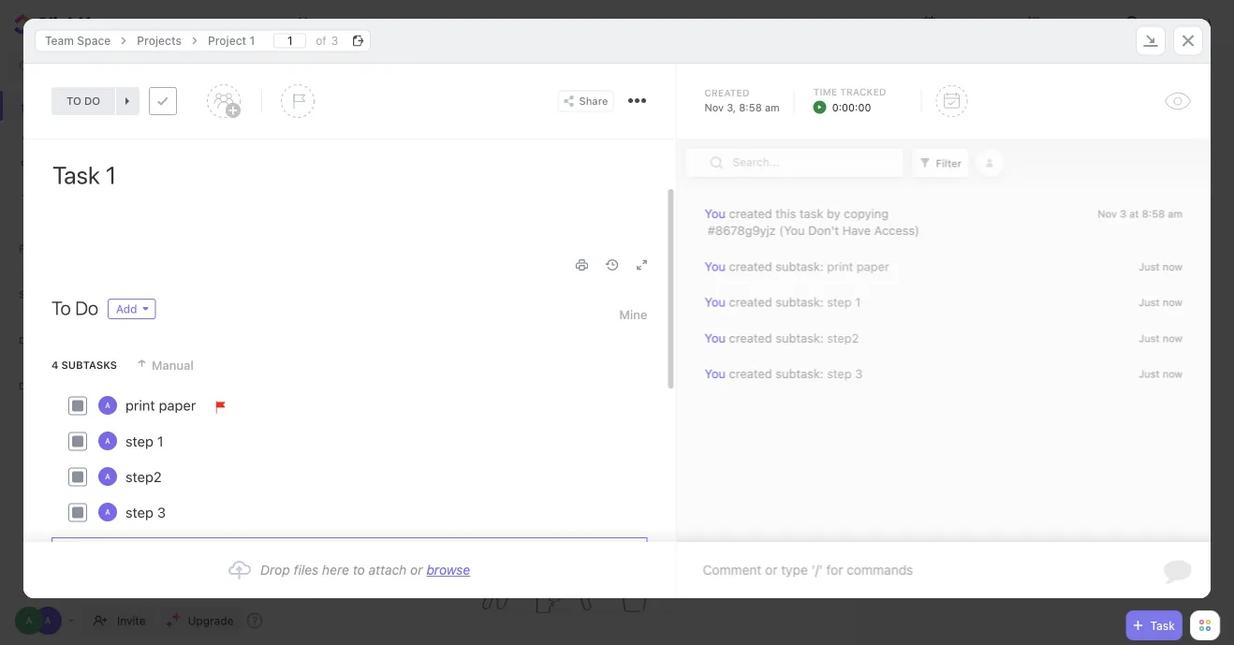 Task type: locate. For each thing, give the bounding box(es) containing it.
time
[[814, 86, 838, 97]]

to do dialog
[[23, 18, 1211, 606]]

1 right ‎task
[[378, 126, 383, 140]]

0 vertical spatial step 1 link
[[827, 295, 861, 309]]

1 just from the top
[[1139, 261, 1160, 273]]

to inside dropdown button
[[66, 95, 81, 107]]

step2 link up you created subtask: step 3
[[827, 331, 859, 345]]

1 down the print paper
[[157, 433, 164, 450]]

0 horizontal spatial 8:58
[[739, 101, 762, 113]]

nov left the 3,
[[705, 101, 724, 113]]

just
[[1139, 261, 1160, 273], [1139, 297, 1160, 309], [1139, 332, 1160, 345], [1139, 368, 1160, 380]]

do
[[75, 297, 98, 319]]

1 horizontal spatial 8:58
[[1142, 208, 1165, 220]]

paper inside task history region
[[857, 259, 890, 273]]

step 1 link inside task history region
[[827, 295, 861, 309]]

step2 up you created subtask: step 3
[[827, 331, 859, 345]]

4 subtask: from the top
[[776, 367, 824, 381]]

&
[[949, 186, 957, 200]]

step 3 link inside task history region
[[827, 367, 863, 381]]

a button for step 1
[[96, 430, 119, 452]]

1 horizontal spatial step2
[[827, 331, 859, 345]]

you up you created subtask: step2
[[705, 295, 726, 309]]

2 created from the top
[[729, 259, 772, 273]]

0 vertical spatial step2 link
[[827, 331, 859, 345]]

you for you created subtask: step2
[[705, 331, 726, 345]]

0 horizontal spatial to
[[66, 95, 81, 107]]

am down will
[[1168, 208, 1183, 220]]

reminders
[[960, 186, 1017, 200]]

here
[[322, 563, 349, 578]]

1 created from the top
[[729, 207, 772, 221]]

3 down step 1
[[157, 504, 166, 521]]

print
[[827, 259, 854, 273], [126, 397, 155, 414]]

back link
[[74, 284, 123, 303]]

3 created from the top
[[729, 295, 772, 309]]

step 1 link
[[827, 295, 861, 309], [126, 431, 164, 452]]

0 vertical spatial print
[[827, 259, 854, 273]]

0 vertical spatial nov
[[705, 101, 724, 113]]

0 horizontal spatial print
[[126, 397, 155, 414]]

0 horizontal spatial am
[[765, 101, 780, 113]]

0 horizontal spatial paper
[[159, 397, 196, 414]]

3 for nov 3 at 8:58 am
[[1120, 208, 1127, 220]]

1 horizontal spatial print paper link
[[827, 259, 890, 273]]

1 vertical spatial step 1 link
[[126, 431, 164, 452]]

3 a from the top
[[105, 473, 110, 481]]

nov inside created nov 3, 8:58 am
[[705, 101, 724, 113]]

1 right project
[[250, 34, 255, 47]]

to right here
[[353, 563, 365, 578]]

created down #8678g9yjz
[[729, 259, 772, 273]]

1 horizontal spatial print
[[827, 259, 854, 273]]

created down you created subtask: step2
[[729, 367, 772, 381]]

1 horizontal spatial am
[[1168, 208, 1183, 220]]

step2 inside task body "element"
[[126, 469, 162, 485]]

1 a button from the top
[[96, 394, 119, 417]]

nov down selected
[[1098, 208, 1117, 220]]

1 down you created subtask: print paper
[[855, 295, 861, 309]]

to
[[66, 95, 81, 107], [353, 563, 365, 578]]

8:58 for 3,
[[739, 101, 762, 113]]

3 inside task body "element"
[[157, 504, 166, 521]]

favorites
[[19, 243, 80, 255]]

home left do
[[47, 99, 81, 113]]

you down #8678g9yjz
[[705, 259, 726, 273]]

0 horizontal spatial step 3 link
[[126, 503, 166, 523]]

you down you created subtask: step2
[[705, 367, 726, 381]]

⌘k
[[243, 60, 261, 73]]

0 vertical spatial paper
[[857, 259, 890, 273]]

1 vertical spatial print
[[126, 397, 155, 414]]

created inside you created this task by copying #8678g9yjz (you don't have access)
[[729, 207, 772, 221]]

print down don't
[[827, 259, 854, 273]]

appear
[[1011, 198, 1047, 211]]

you for you created subtask: print paper
[[705, 259, 726, 273]]

0 vertical spatial print paper link
[[827, 259, 890, 273]]

step
[[827, 295, 852, 309], [827, 367, 852, 381], [126, 433, 154, 450], [126, 504, 154, 521]]

subtask: down you created subtask: print paper
[[776, 295, 824, 309]]

8:58 right at
[[1142, 208, 1165, 220]]

search...
[[740, 163, 787, 176]]

2 subtask: from the top
[[776, 295, 824, 309]]

1 vertical spatial step2
[[126, 469, 162, 485]]

8:58 for at
[[1142, 208, 1165, 220]]

task settings image
[[635, 98, 640, 103]]

0 horizontal spatial have
[[516, 247, 541, 260]]

step 1 link down you created subtask: print paper
[[827, 295, 861, 309]]

3 down you created subtask: step2
[[855, 367, 863, 381]]

you down you created subtask: step 1
[[705, 331, 726, 345]]

1 inside task locations 'element'
[[250, 34, 255, 47]]

1 vertical spatial nov
[[1098, 208, 1117, 220]]

4 a from the top
[[105, 508, 110, 517]]

you
[[705, 207, 726, 221], [493, 247, 512, 260], [705, 259, 726, 273], [705, 295, 726, 309], [705, 331, 726, 345], [705, 367, 726, 381]]

mine link
[[620, 299, 648, 331]]

step 1 link down the print paper
[[126, 431, 164, 452]]

(you
[[779, 224, 805, 238]]

1 inside task body "element"
[[157, 433, 164, 450]]

0 horizontal spatial nov
[[705, 101, 724, 113]]

4 just from the top
[[1139, 368, 1160, 380]]

step 3 link down you created subtask: step2
[[827, 367, 863, 381]]

subtask: down '(you'
[[776, 259, 824, 273]]

created for you created subtask: step 1
[[729, 295, 772, 309]]

1 vertical spatial to
[[353, 563, 365, 578]]

a
[[105, 401, 110, 410], [105, 437, 110, 445], [105, 473, 110, 481], [105, 508, 110, 517]]

projects link
[[128, 30, 191, 52]]

0 vertical spatial step2
[[827, 331, 859, 345]]

home up of
[[298, 15, 335, 30]]

2 a button from the top
[[96, 430, 119, 452]]

8:58 right the 3,
[[739, 101, 762, 113]]

print up step 1
[[126, 397, 155, 414]]

1 horizontal spatial step 3 link
[[827, 367, 863, 381]]

hide
[[1163, 78, 1190, 92]]

3 now from the top
[[1163, 332, 1183, 345]]

files
[[294, 563, 319, 578]]

5 created from the top
[[729, 367, 772, 381]]

you for you created subtask: step 1
[[705, 295, 726, 309]]

0 vertical spatial am
[[765, 101, 780, 113]]

am inside created nov 3, 8:58 am
[[765, 101, 780, 113]]

2 just from the top
[[1139, 297, 1160, 309]]

0 horizontal spatial agenda
[[891, 72, 968, 98]]

1 horizontal spatial paper
[[857, 259, 890, 273]]

created for you created subtask: step 3
[[729, 367, 772, 381]]

0 horizontal spatial step 1 link
[[126, 431, 164, 452]]

subtask: down you created subtask: step2
[[776, 367, 824, 381]]

created up #8678g9yjz
[[729, 207, 772, 221]]

minimize task image
[[1144, 35, 1159, 47]]

0 vertical spatial 8:58
[[739, 101, 762, 113]]

step2 link up step 3
[[126, 467, 162, 488]]

step down step 1
[[126, 504, 154, 521]]

subtask: up you created subtask: step 3
[[776, 331, 824, 345]]

0 vertical spatial to
[[66, 95, 81, 107]]

print paper link up step 1
[[126, 396, 196, 416]]

1 for ‎task 1
[[378, 126, 383, 140]]

4 created from the top
[[729, 331, 772, 345]]

have down copying at the right top of the page
[[843, 224, 871, 238]]

3 left at
[[1120, 208, 1127, 220]]

sidebar navigation
[[0, 0, 283, 645]]

Edit task name text field
[[52, 159, 648, 191]]

home link
[[0, 91, 283, 121]]

task
[[800, 207, 824, 221]]

notifications link
[[0, 121, 283, 151]]

task locations element
[[23, 18, 1211, 64]]

8:58 inside task history region
[[1142, 208, 1165, 220]]

subtask: for step2
[[776, 331, 824, 345]]

1 vertical spatial step 3 link
[[126, 503, 166, 523]]

Set task position in this List number field
[[274, 33, 307, 48]]

0 horizontal spatial print paper link
[[126, 396, 196, 416]]

3 for step 3
[[157, 504, 166, 521]]

share button
[[558, 90, 614, 112]]

subtask: for step 3
[[776, 367, 824, 381]]

trending
[[560, 247, 604, 260]]

0 horizontal spatial home
[[47, 99, 81, 113]]

1 vertical spatial agenda
[[891, 72, 968, 98]]

1 vertical spatial home
[[47, 99, 81, 113]]

am for created nov 3, 8:58 am
[[765, 101, 780, 113]]

3 right of
[[331, 34, 338, 47]]

print paper link
[[827, 259, 890, 273], [126, 396, 196, 416]]

today button
[[1094, 128, 1141, 150]]

4 just now from the top
[[1139, 368, 1183, 380]]

0 vertical spatial have
[[843, 224, 871, 238]]

1 subtask: from the top
[[776, 259, 824, 273]]

am inside task history region
[[1168, 208, 1183, 220]]

4 a button from the top
[[96, 501, 119, 524]]

you have no trending tasks.
[[493, 247, 639, 260]]

4 subtasks
[[52, 359, 117, 371]]

you inside you created this task by copying #8678g9yjz (you don't have access)
[[705, 207, 726, 221]]

mine
[[620, 308, 648, 322]]

1 for project 1
[[250, 34, 255, 47]]

paper down access) at the top of page
[[857, 259, 890, 273]]

0 vertical spatial agenda
[[1047, 16, 1087, 29]]

1 horizontal spatial have
[[843, 224, 871, 238]]

this
[[776, 207, 797, 221]]

task
[[1151, 619, 1176, 632]]

step down the print paper
[[126, 433, 154, 450]]

3 just now from the top
[[1139, 332, 1183, 345]]

4
[[52, 359, 58, 371]]

do
[[84, 95, 100, 107]]

2 now from the top
[[1163, 297, 1183, 309]]

print inside task history region
[[827, 259, 854, 273]]

3 subtask: from the top
[[776, 331, 824, 345]]

1 vertical spatial step2 link
[[126, 467, 162, 488]]

nov inside task history region
[[1098, 208, 1117, 220]]

1 horizontal spatial step 1 link
[[827, 295, 861, 309]]

Search... text field
[[733, 149, 888, 175]]

2 a from the top
[[105, 437, 110, 445]]

1 vertical spatial 8:58
[[1142, 208, 1165, 220]]

1 now from the top
[[1163, 261, 1183, 273]]

paper
[[857, 259, 890, 273], [159, 397, 196, 414]]

step2
[[827, 331, 859, 345], [126, 469, 162, 485]]

paper down manual
[[159, 397, 196, 414]]

task body element
[[23, 140, 676, 606]]

a button for step 3
[[96, 501, 119, 524]]

created for you created subtask: print paper
[[729, 259, 772, 273]]

created up you created subtask: step2
[[729, 295, 772, 309]]

0 horizontal spatial step2
[[126, 469, 162, 485]]

team space
[[45, 34, 111, 47]]

due
[[1020, 186, 1040, 200]]

of 3
[[316, 34, 338, 47]]

1 horizontal spatial to
[[353, 563, 365, 578]]

nov
[[705, 101, 724, 113], [1098, 208, 1117, 220]]

step 3 link down step 1
[[126, 503, 166, 523]]

4 now from the top
[[1163, 368, 1183, 380]]

of
[[316, 34, 327, 47]]

set priority element
[[281, 84, 315, 118]]

2 just now from the top
[[1139, 297, 1183, 309]]

8:58 inside created nov 3, 8:58 am
[[739, 101, 762, 113]]

to do button
[[52, 87, 115, 115]]

0 vertical spatial step 3 link
[[827, 367, 863, 381]]

created down you created subtask: step 1
[[729, 331, 772, 345]]

by
[[827, 207, 841, 221]]

step2 down step 1
[[126, 469, 162, 485]]

you left no
[[493, 247, 512, 260]]

am right the 3,
[[765, 101, 780, 113]]

subtask: for step 1
[[776, 295, 824, 309]]

to left do
[[66, 95, 81, 107]]

you up #8678g9yjz
[[705, 207, 726, 221]]

3 a button from the top
[[96, 466, 119, 488]]

you created subtask: print paper
[[705, 259, 890, 273]]

1 just now from the top
[[1139, 261, 1183, 273]]

notifications
[[47, 129, 119, 143]]

print paper link down don't
[[827, 259, 890, 273]]

‎task
[[348, 126, 374, 140]]

goals
[[47, 159, 79, 173]]

0 vertical spatial home
[[298, 15, 335, 30]]

you for you created subtask: step 3
[[705, 367, 726, 381]]

3,
[[727, 101, 736, 113]]

New subtask text field
[[91, 539, 415, 572]]

home
[[298, 15, 335, 30], [47, 99, 81, 113]]

to
[[52, 297, 71, 319]]

time tracked
[[814, 86, 887, 97]]

now
[[1163, 261, 1183, 273], [1163, 297, 1183, 309], [1163, 332, 1183, 345], [1163, 368, 1183, 380]]

1 vertical spatial paper
[[159, 397, 196, 414]]

have left no
[[516, 247, 541, 260]]

have
[[843, 224, 871, 238], [516, 247, 541, 260]]

created
[[729, 207, 772, 221], [729, 259, 772, 273], [729, 295, 772, 309], [729, 331, 772, 345], [729, 367, 772, 381]]

today
[[1101, 133, 1133, 146]]

1 horizontal spatial nov
[[1098, 208, 1117, 220]]

#8678g9yjz
[[708, 224, 776, 238]]

1 vertical spatial am
[[1168, 208, 1183, 220]]

have inside you created this task by copying #8678g9yjz (you don't have access)
[[843, 224, 871, 238]]

1 vertical spatial print paper link
[[126, 396, 196, 416]]

selected
[[1079, 186, 1125, 200]]

3 inside task locations 'element'
[[331, 34, 338, 47]]



Task type: describe. For each thing, give the bounding box(es) containing it.
on
[[1043, 186, 1056, 200]]

add button
[[108, 299, 156, 319]]

you created subtask: step 3
[[705, 367, 863, 381]]

step 1
[[126, 433, 164, 450]]

home inside sidebar navigation
[[47, 99, 81, 113]]

filter button
[[913, 149, 970, 177]]

1 a from the top
[[105, 401, 110, 410]]

show less
[[47, 189, 104, 203]]

1 for step 1
[[157, 433, 164, 450]]

print inside task body "element"
[[126, 397, 155, 414]]

goals link
[[0, 151, 283, 181]]

show
[[47, 189, 78, 203]]

browse
[[427, 563, 471, 578]]

now for 3
[[1163, 368, 1183, 380]]

0 horizontal spatial step2 link
[[126, 467, 162, 488]]

tasks
[[916, 186, 946, 200]]

share
[[579, 95, 608, 107]]

1 horizontal spatial home
[[298, 15, 335, 30]]

team
[[45, 34, 74, 47]]

you for you created this task by copying #8678g9yjz (you don't have access)
[[705, 207, 726, 221]]

you for you have no trending tasks.
[[493, 247, 512, 260]]

projects
[[137, 34, 182, 47]]

invite
[[117, 615, 146, 628]]

drop files here to attach or browse
[[261, 563, 471, 578]]

step 3
[[126, 504, 166, 521]]

the
[[1059, 186, 1076, 200]]

created for you created this task by copying #8678g9yjz (you don't have access)
[[729, 207, 772, 221]]

you created subtask: step 1
[[705, 295, 861, 309]]

attach
[[369, 563, 407, 578]]

space
[[77, 34, 111, 47]]

a for step2
[[105, 473, 110, 481]]

tasks.
[[607, 247, 639, 260]]

now for 1
[[1163, 297, 1183, 309]]

will
[[1155, 186, 1172, 200]]

project 1 link
[[199, 30, 264, 52]]

favorites button
[[0, 226, 283, 271]]

upgrade link
[[159, 608, 241, 634]]

1 vertical spatial have
[[516, 247, 541, 260]]

3 for of 3
[[331, 34, 338, 47]]

‎task 1
[[348, 126, 383, 140]]

copying
[[844, 207, 889, 221]]

task history region
[[677, 140, 1211, 542]]

0:00:00 button
[[814, 99, 898, 115]]

calendar
[[943, 16, 990, 29]]

step inside step 3 link
[[126, 504, 154, 521]]

date
[[1128, 186, 1151, 200]]

‎task 1 link
[[317, 115, 478, 151]]

project
[[208, 34, 247, 47]]

just now for paper
[[1139, 261, 1183, 273]]

add
[[116, 303, 137, 316]]

a for step 3
[[105, 508, 110, 517]]

manual
[[152, 358, 194, 372]]

just for 3
[[1139, 368, 1160, 380]]

set priority image
[[281, 84, 315, 118]]

subtasks
[[61, 359, 117, 371]]

upgrade
[[188, 615, 234, 628]]

created for you created subtask: step2
[[729, 331, 772, 345]]

you created this task by copying #8678g9yjz (you don't have access)
[[705, 207, 920, 238]]

1 horizontal spatial agenda
[[1047, 16, 1087, 29]]

3 just from the top
[[1139, 332, 1160, 345]]

or
[[410, 563, 423, 578]]

back
[[92, 287, 119, 300]]

a for step 1
[[105, 437, 110, 445]]

created
[[705, 87, 750, 98]]

search
[[37, 60, 73, 73]]

team space link
[[36, 30, 120, 52]]

drop
[[261, 563, 290, 578]]

nov 3 at 8:58 am
[[1098, 208, 1183, 220]]

filter
[[936, 157, 962, 170]]

step 1 link inside task body "element"
[[126, 431, 164, 452]]

task details element
[[23, 64, 1211, 140]]

at
[[1130, 208, 1139, 220]]

created nov 3, 8:58 am
[[705, 87, 780, 113]]

here.
[[1051, 198, 1077, 211]]

access)
[[875, 224, 920, 238]]

subtask: for print paper
[[776, 259, 824, 273]]

manual button
[[136, 349, 194, 381]]

dashboards
[[19, 334, 96, 347]]

1 horizontal spatial step2 link
[[827, 331, 859, 345]]

just for 1
[[1139, 297, 1160, 309]]

print paper
[[126, 397, 196, 414]]

1 inside task history region
[[855, 295, 861, 309]]

just for paper
[[1139, 261, 1160, 273]]

just now for 3
[[1139, 368, 1183, 380]]

step down you created subtask: step2
[[827, 367, 852, 381]]

paper inside task body "element"
[[159, 397, 196, 414]]

just now for 1
[[1139, 297, 1183, 309]]

docs
[[19, 380, 50, 393]]

less
[[81, 189, 104, 203]]

step down you created subtask: print paper
[[827, 295, 852, 309]]

lineup
[[317, 72, 388, 98]]

to do
[[66, 95, 100, 107]]

now for paper
[[1163, 261, 1183, 273]]

you created subtask: step2
[[705, 331, 859, 345]]

don't
[[808, 224, 839, 238]]

tracked
[[841, 86, 887, 97]]

a button for step2
[[96, 466, 119, 488]]

to do
[[52, 297, 98, 319]]

no
[[544, 247, 557, 260]]

step2 inside task history region
[[827, 331, 859, 345]]

am for nov 3 at 8:58 am
[[1168, 208, 1183, 220]]



Task type: vqa. For each thing, say whether or not it's contained in the screenshot.
created associated with You created this task by copying #8678g9yjz (You don't have access)
yes



